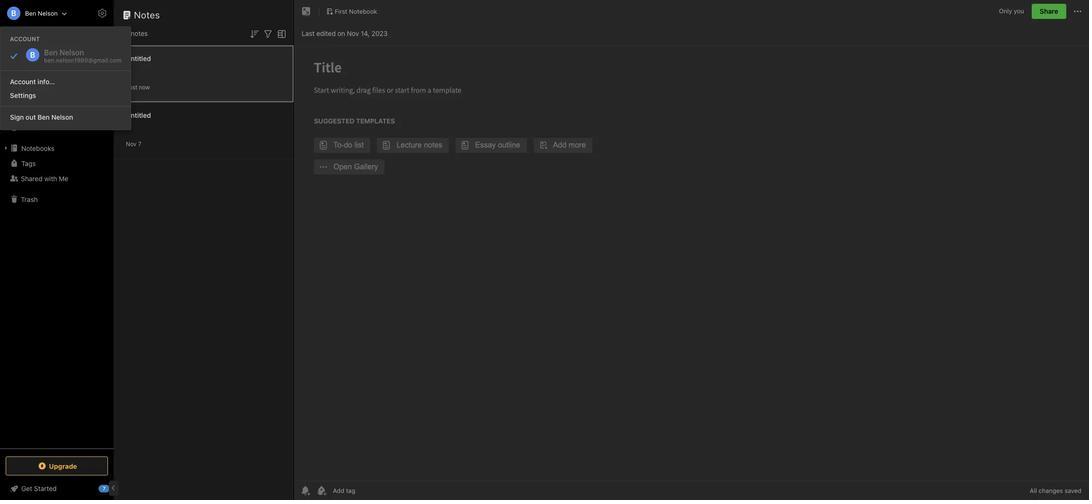 Task type: vqa. For each thing, say whether or not it's contained in the screenshot.
Ben within account "field"
yes



Task type: describe. For each thing, give the bounding box(es) containing it.
edited
[[317, 29, 336, 37]]

add a reminder image
[[300, 486, 311, 497]]

all changes saved
[[1030, 487, 1082, 495]]

2 notes
[[125, 29, 148, 37]]

click to collapse image
[[110, 483, 117, 495]]

note window element
[[294, 0, 1090, 501]]

settings image
[[97, 8, 108, 19]]

dropdown list menu
[[0, 67, 131, 124]]

notes inside notes link
[[21, 108, 39, 116]]

now
[[139, 84, 150, 91]]

sign out ben nelson
[[10, 113, 73, 121]]

notes link
[[0, 105, 113, 120]]

nov 7
[[126, 140, 141, 148]]

ben inside field
[[25, 9, 36, 17]]

settings link
[[0, 89, 131, 102]]

new
[[21, 54, 34, 62]]

14,
[[361, 29, 370, 37]]

sign
[[10, 113, 24, 121]]

expand notebooks image
[[2, 144, 10, 152]]

get
[[21, 485, 32, 493]]

more actions image
[[1073, 6, 1084, 17]]

2
[[125, 29, 129, 37]]

account for account info…
[[10, 78, 36, 86]]

Add filters field
[[262, 27, 274, 40]]

nov inside note window element
[[347, 29, 359, 37]]

notes
[[131, 29, 148, 37]]

share button
[[1032, 4, 1067, 19]]

expand note image
[[301, 6, 312, 17]]

all
[[1030, 487, 1038, 495]]

Account field
[[0, 4, 67, 23]]

me
[[59, 175, 68, 183]]

shared
[[21, 175, 43, 183]]

changes
[[1039, 487, 1064, 495]]

sign out ben nelson link
[[0, 110, 131, 124]]

0 vertical spatial 7
[[138, 140, 141, 148]]

1 horizontal spatial notes
[[134, 9, 160, 20]]

More actions field
[[1073, 4, 1084, 19]]

upgrade button
[[6, 457, 108, 476]]

last
[[302, 29, 315, 37]]

account info…
[[10, 78, 55, 86]]

notebook
[[349, 7, 377, 15]]

trash
[[21, 195, 38, 203]]

new button
[[6, 50, 108, 67]]

tasks button
[[0, 120, 113, 135]]

saved
[[1065, 487, 1082, 495]]

ben nelson
[[25, 9, 58, 17]]

tags button
[[0, 156, 113, 171]]

ben inside 'link'
[[38, 113, 50, 121]]

Help and Learning task checklist field
[[0, 482, 114, 497]]

2023
[[372, 29, 388, 37]]

shortcuts button
[[0, 90, 113, 105]]

tasks
[[21, 123, 38, 131]]

shortcuts
[[21, 93, 51, 101]]

settings
[[10, 91, 36, 99]]

shared with me link
[[0, 171, 113, 186]]



Task type: locate. For each thing, give the bounding box(es) containing it.
None search field
[[12, 27, 101, 45]]

0 vertical spatial nelson
[[38, 9, 58, 17]]

tree containing home
[[0, 74, 114, 449]]

account info… link
[[0, 75, 131, 89]]

untitled
[[126, 54, 151, 62], [126, 111, 151, 119]]

1 horizontal spatial 7
[[138, 140, 141, 148]]

2 untitled from the top
[[126, 111, 151, 119]]

notes
[[134, 9, 160, 20], [21, 108, 39, 116]]

Add tag field
[[332, 487, 403, 496]]

notes up the "notes"
[[134, 9, 160, 20]]

7
[[138, 140, 141, 148], [103, 486, 106, 492]]

1 vertical spatial 7
[[103, 486, 106, 492]]

last edited on nov 14, 2023
[[302, 29, 388, 37]]

started
[[34, 485, 57, 493]]

ben
[[25, 9, 36, 17], [38, 113, 50, 121]]

upgrade
[[49, 463, 77, 471]]

0 horizontal spatial notes
[[21, 108, 39, 116]]

1 account from the top
[[10, 36, 40, 43]]

first notebook button
[[323, 5, 381, 18]]

notebooks link
[[0, 141, 113, 156]]

Note Editor text field
[[294, 45, 1090, 481]]

home
[[21, 78, 39, 86]]

share
[[1040, 7, 1059, 15]]

0 vertical spatial notes
[[134, 9, 160, 20]]

0 vertical spatial untitled
[[126, 54, 151, 62]]

account up settings
[[10, 78, 36, 86]]

nelson up search 'text box'
[[38, 9, 58, 17]]

account inside dropdown list menu
[[10, 78, 36, 86]]

ben up search 'text box'
[[25, 9, 36, 17]]

account up new
[[10, 36, 40, 43]]

0 horizontal spatial 7
[[103, 486, 106, 492]]

1 horizontal spatial nov
[[347, 29, 359, 37]]

nelson down the shortcuts button
[[51, 113, 73, 121]]

shared with me
[[21, 175, 68, 183]]

on
[[338, 29, 345, 37]]

nelson
[[38, 9, 58, 17], [51, 113, 73, 121]]

account
[[10, 36, 40, 43], [10, 78, 36, 86]]

nov
[[347, 29, 359, 37], [126, 140, 137, 148]]

notebooks
[[21, 144, 55, 152]]

out
[[26, 113, 36, 121]]

7 inside help and learning task checklist field
[[103, 486, 106, 492]]

add filters image
[[262, 28, 274, 40]]

ben right out
[[38, 113, 50, 121]]

first
[[335, 7, 348, 15]]

untitled for 7
[[126, 111, 151, 119]]

with
[[44, 175, 57, 183]]

1 vertical spatial account
[[10, 78, 36, 86]]

nelson inside 'link'
[[51, 113, 73, 121]]

0 vertical spatial account
[[10, 36, 40, 43]]

0 horizontal spatial ben
[[25, 9, 36, 17]]

Search text field
[[12, 27, 101, 45]]

home link
[[0, 74, 114, 90]]

account for account
[[10, 36, 40, 43]]

untitled down the "notes"
[[126, 54, 151, 62]]

you
[[1014, 7, 1025, 15]]

untitled down just now
[[126, 111, 151, 119]]

info…
[[38, 78, 55, 86]]

just now
[[126, 84, 150, 91]]

nelson inside field
[[38, 9, 58, 17]]

untitled for now
[[126, 54, 151, 62]]

1 horizontal spatial ben
[[38, 113, 50, 121]]

1 vertical spatial nov
[[126, 140, 137, 148]]

tags
[[21, 159, 36, 167]]

add tag image
[[316, 486, 327, 497]]

only you
[[1000, 7, 1025, 15]]

0 horizontal spatial nov
[[126, 140, 137, 148]]

1 vertical spatial ben
[[38, 113, 50, 121]]

1 vertical spatial nelson
[[51, 113, 73, 121]]

0 vertical spatial nov
[[347, 29, 359, 37]]

get started
[[21, 485, 57, 493]]

Sort options field
[[249, 27, 260, 40]]

trash link
[[0, 192, 113, 207]]

notes up the tasks
[[21, 108, 39, 116]]

just
[[126, 84, 137, 91]]

0 vertical spatial ben
[[25, 9, 36, 17]]

only
[[1000, 7, 1013, 15]]

2 account from the top
[[10, 78, 36, 86]]

first notebook
[[335, 7, 377, 15]]

tree
[[0, 74, 114, 449]]

1 vertical spatial notes
[[21, 108, 39, 116]]

1 vertical spatial untitled
[[126, 111, 151, 119]]

1 untitled from the top
[[126, 54, 151, 62]]

View options field
[[274, 27, 288, 40]]



